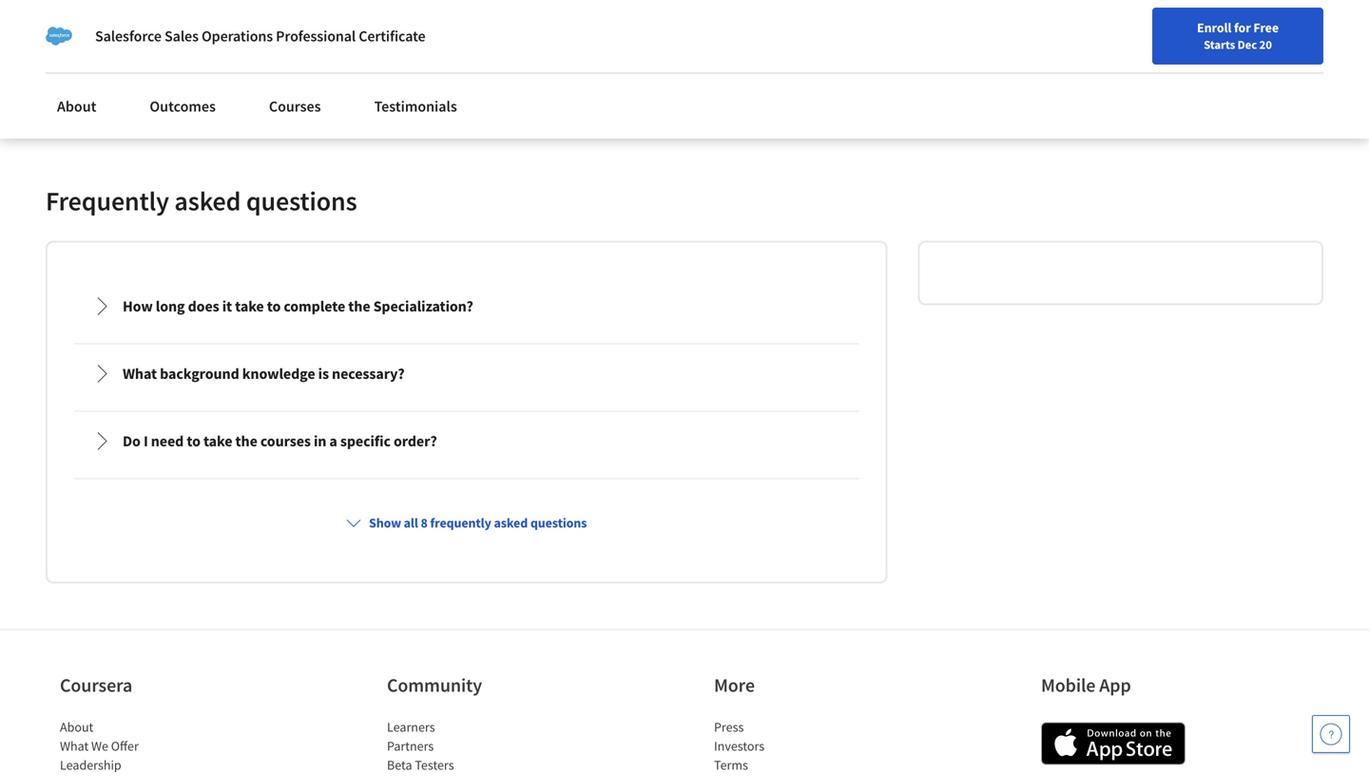 Task type: vqa. For each thing, say whether or not it's contained in the screenshot.
the 5 quizzes
no



Task type: locate. For each thing, give the bounding box(es) containing it.
about link for frequently asked questions
[[46, 86, 108, 127]]

8
[[421, 515, 428, 532]]

what left we
[[60, 738, 89, 755]]

3 list item from the left
[[714, 756, 876, 773]]

take right the it
[[235, 297, 264, 316]]

1 horizontal spatial to
[[267, 297, 281, 316]]

0 vertical spatial questions
[[246, 184, 357, 218]]

community
[[387, 674, 482, 698]]

all
[[404, 515, 418, 532]]

list for community
[[387, 718, 549, 773]]

enroll
[[1197, 19, 1231, 36]]

about link down salesforce icon
[[46, 86, 108, 127]]

what
[[123, 365, 157, 384], [60, 738, 89, 755]]

a
[[329, 432, 337, 451]]

mobile
[[1041, 674, 1096, 698]]

show notifications image
[[1148, 24, 1171, 47]]

it
[[222, 297, 232, 316]]

1 horizontal spatial the
[[348, 297, 370, 316]]

specific
[[340, 432, 391, 451]]

0 horizontal spatial take
[[203, 432, 232, 451]]

order?
[[394, 432, 437, 451]]

list item for coursera
[[60, 756, 222, 773]]

0 vertical spatial the
[[348, 297, 370, 316]]

frequently
[[46, 184, 169, 218]]

0 horizontal spatial to
[[187, 432, 200, 451]]

1 list item from the left
[[60, 756, 222, 773]]

to right 'need'
[[187, 432, 200, 451]]

take inside dropdown button
[[235, 297, 264, 316]]

0 vertical spatial about
[[57, 97, 96, 116]]

2 horizontal spatial list item
[[714, 756, 876, 773]]

the
[[348, 297, 370, 316], [235, 432, 257, 451]]

1 vertical spatial about link
[[60, 719, 93, 736]]

1 vertical spatial about
[[60, 719, 93, 736]]

0 vertical spatial take
[[235, 297, 264, 316]]

do i need to take the courses in a specific order?
[[123, 432, 437, 451]]

0 horizontal spatial the
[[235, 432, 257, 451]]

necessary?
[[332, 365, 405, 384]]

background
[[160, 365, 239, 384]]

1 vertical spatial take
[[203, 432, 232, 451]]

need
[[151, 432, 184, 451]]

list containing learners
[[387, 718, 549, 773]]

0 vertical spatial what
[[123, 365, 157, 384]]

list item
[[60, 756, 222, 773], [387, 756, 549, 773], [714, 756, 876, 773]]

3 list from the left
[[714, 718, 876, 773]]

to inside dropdown button
[[267, 297, 281, 316]]

press investors
[[714, 719, 765, 755]]

about for about
[[57, 97, 96, 116]]

mobile app
[[1041, 674, 1131, 698]]

dec
[[1238, 37, 1257, 52]]

the left courses
[[235, 432, 257, 451]]

outcomes
[[150, 97, 216, 116]]

how long does it take to complete the specialization?
[[123, 297, 473, 316]]

testimonials
[[374, 97, 457, 116]]

salesforce image
[[46, 23, 72, 49]]

to left complete
[[267, 297, 281, 316]]

knowledge
[[242, 365, 315, 384]]

frequently asked questions
[[46, 184, 357, 218]]

0 horizontal spatial list
[[60, 718, 222, 773]]

2 list item from the left
[[387, 756, 549, 773]]

we
[[91, 738, 108, 755]]

outcomes link
[[138, 86, 227, 127]]

courses
[[260, 432, 311, 451]]

list containing press
[[714, 718, 876, 773]]

about link
[[46, 86, 108, 127], [60, 719, 93, 736]]

list item down investors link
[[714, 756, 876, 773]]

2 horizontal spatial list
[[714, 718, 876, 773]]

1 list from the left
[[60, 718, 222, 773]]

the right complete
[[348, 297, 370, 316]]

list item down the partners link
[[387, 756, 549, 773]]

1 horizontal spatial list
[[387, 718, 549, 773]]

1 horizontal spatial take
[[235, 297, 264, 316]]

what left "background" at the top of the page
[[123, 365, 157, 384]]

about
[[57, 97, 96, 116], [60, 719, 93, 736]]

None search field
[[271, 12, 585, 50]]

complete
[[284, 297, 345, 316]]

1 vertical spatial to
[[187, 432, 200, 451]]

1 horizontal spatial asked
[[494, 515, 528, 532]]

1 vertical spatial asked
[[494, 515, 528, 532]]

list item for community
[[387, 756, 549, 773]]

long
[[156, 297, 185, 316]]

help center image
[[1320, 723, 1342, 746]]

list item for more
[[714, 756, 876, 773]]

about inside about what we offer
[[60, 719, 93, 736]]

the inside dropdown button
[[348, 297, 370, 316]]

1 vertical spatial what
[[60, 738, 89, 755]]

0 horizontal spatial asked
[[174, 184, 241, 218]]

0 horizontal spatial what
[[60, 738, 89, 755]]

asked
[[174, 184, 241, 218], [494, 515, 528, 532]]

0 vertical spatial to
[[267, 297, 281, 316]]

1 horizontal spatial list item
[[387, 756, 549, 773]]

about link up what we offer link
[[60, 719, 93, 736]]

0 horizontal spatial list item
[[60, 756, 222, 773]]

take inside dropdown button
[[203, 432, 232, 451]]

questions
[[246, 184, 357, 218], [530, 515, 587, 532]]

1 vertical spatial the
[[235, 432, 257, 451]]

1 vertical spatial questions
[[530, 515, 587, 532]]

take right 'need'
[[203, 432, 232, 451]]

sales
[[165, 27, 199, 46]]

about up what we offer link
[[60, 719, 93, 736]]

menu item
[[1006, 19, 1128, 81]]

what we offer link
[[60, 738, 139, 755]]

list containing about
[[60, 718, 222, 773]]

1 horizontal spatial what
[[123, 365, 157, 384]]

about down salesforce icon
[[57, 97, 96, 116]]

press
[[714, 719, 744, 736]]

list
[[60, 718, 222, 773], [387, 718, 549, 773], [714, 718, 876, 773]]

investors
[[714, 738, 765, 755]]

0 vertical spatial asked
[[174, 184, 241, 218]]

investors link
[[714, 738, 765, 755]]

2 list from the left
[[387, 718, 549, 773]]

how long does it take to complete the specialization? button
[[77, 280, 856, 333]]

operations
[[202, 27, 273, 46]]

list item down offer
[[60, 756, 222, 773]]

1 horizontal spatial questions
[[530, 515, 587, 532]]

take
[[235, 297, 264, 316], [203, 432, 232, 451]]

0 vertical spatial about link
[[46, 86, 108, 127]]

to
[[267, 297, 281, 316], [187, 432, 200, 451]]

about for about what we offer
[[60, 719, 93, 736]]

20
[[1259, 37, 1272, 52]]



Task type: describe. For each thing, give the bounding box(es) containing it.
offer
[[111, 738, 139, 755]]

the inside dropdown button
[[235, 432, 257, 451]]

collapsed list
[[70, 273, 863, 773]]

take for it
[[235, 297, 264, 316]]

what background knowledge is necessary? button
[[77, 347, 856, 401]]

partners
[[387, 738, 434, 755]]

does
[[188, 297, 219, 316]]

what background knowledge is necessary?
[[123, 365, 405, 384]]

what inside dropdown button
[[123, 365, 157, 384]]

do i need to take the courses in a specific order? button
[[77, 415, 856, 468]]

testimonials link
[[363, 86, 468, 127]]

asked inside dropdown button
[[494, 515, 528, 532]]

to inside dropdown button
[[187, 432, 200, 451]]

what inside about what we offer
[[60, 738, 89, 755]]

courses
[[269, 97, 321, 116]]

0 horizontal spatial questions
[[246, 184, 357, 218]]

do
[[123, 432, 141, 451]]

in
[[314, 432, 326, 451]]

press link
[[714, 719, 744, 736]]

show
[[369, 515, 401, 532]]

more
[[714, 674, 755, 698]]

list for more
[[714, 718, 876, 773]]

about what we offer
[[60, 719, 139, 755]]

learners partners
[[387, 719, 435, 755]]

app
[[1099, 674, 1131, 698]]

free
[[1253, 19, 1279, 36]]

learners
[[387, 719, 435, 736]]

coursera
[[60, 674, 132, 698]]

take for to
[[203, 432, 232, 451]]

specialization?
[[373, 297, 473, 316]]

how
[[123, 297, 153, 316]]

starts
[[1204, 37, 1235, 52]]

salesforce sales operations professional certificate
[[95, 27, 425, 46]]

i
[[143, 432, 148, 451]]

frequently
[[430, 515, 491, 532]]

download on the app store image
[[1041, 723, 1186, 766]]

for
[[1234, 19, 1251, 36]]

partners link
[[387, 738, 434, 755]]

about link for more
[[60, 719, 93, 736]]

salesforce
[[95, 27, 162, 46]]

learners link
[[387, 719, 435, 736]]

enroll for free starts dec 20
[[1197, 19, 1279, 52]]

certificate
[[359, 27, 425, 46]]

list for coursera
[[60, 718, 222, 773]]

is
[[318, 365, 329, 384]]

coursera image
[[23, 15, 144, 46]]

show all 8 frequently asked questions button
[[339, 506, 594, 540]]

show all 8 frequently asked questions
[[369, 515, 587, 532]]

professional
[[276, 27, 356, 46]]

questions inside show all 8 frequently asked questions dropdown button
[[530, 515, 587, 532]]

courses link
[[258, 86, 332, 127]]



